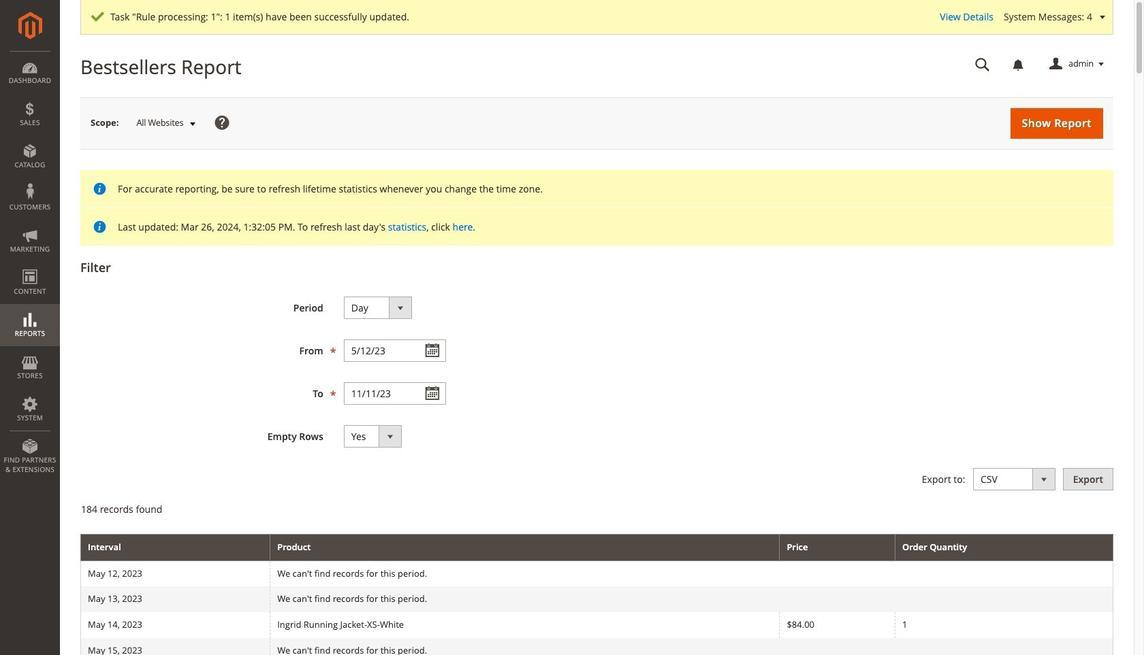 Task type: locate. For each thing, give the bounding box(es) containing it.
menu bar
[[0, 51, 60, 482]]

None text field
[[344, 340, 446, 362]]

None text field
[[966, 52, 1000, 76], [344, 383, 446, 405], [966, 52, 1000, 76], [344, 383, 446, 405]]

magento admin panel image
[[18, 12, 42, 40]]



